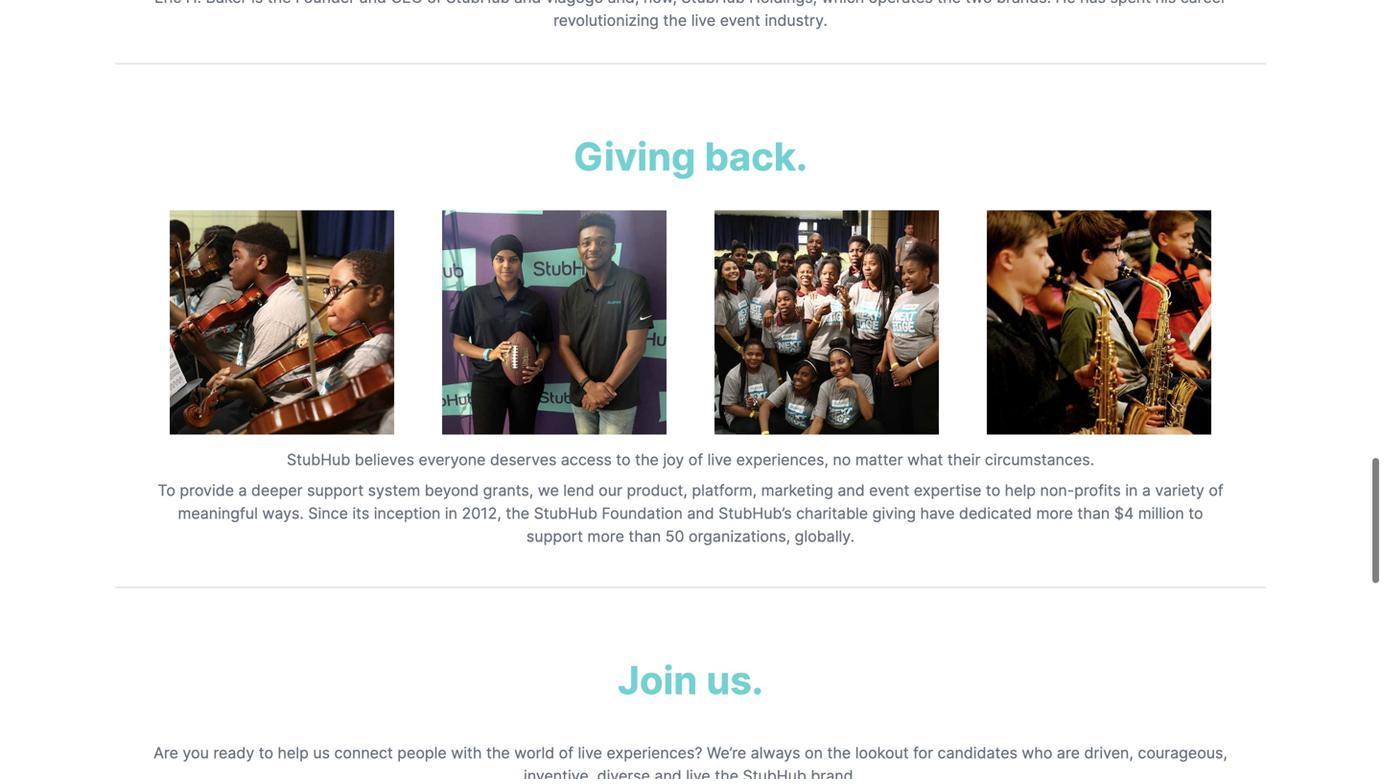 Task type: locate. For each thing, give the bounding box(es) containing it.
the right is
[[267, 0, 291, 7]]

h.
[[186, 0, 201, 7]]

more down foundation
[[587, 527, 624, 546]]

driven,
[[1084, 744, 1134, 763]]

event
[[720, 11, 760, 30], [869, 481, 910, 500]]

of right joy
[[688, 451, 703, 469]]

0 vertical spatial more
[[1036, 504, 1073, 523]]

inventive,
[[524, 767, 593, 780]]

help left us
[[278, 744, 309, 763]]

experiences,
[[736, 451, 829, 469]]

more
[[1036, 504, 1073, 523], [587, 527, 624, 546]]

and down platform,
[[687, 504, 714, 523]]

in down beyond
[[445, 504, 458, 523]]

are you ready to help us connect people with the world of live experiences? we're always on the lookout for candidates who are driven, courageous, inventive, diverse and live the stubhub brand.
[[154, 744, 1228, 780]]

and left viagogo
[[514, 0, 541, 7]]

stubhub down "always"
[[743, 767, 806, 780]]

live left 'industry.' in the top of the page
[[691, 11, 716, 30]]

live up inventive,
[[578, 744, 602, 763]]

support
[[307, 481, 364, 500], [526, 527, 583, 546]]

1 horizontal spatial a
[[1142, 481, 1151, 500]]

support down we
[[526, 527, 583, 546]]

inception
[[374, 504, 441, 523]]

0 vertical spatial event
[[720, 11, 760, 30]]

since
[[308, 504, 348, 523]]

to right ready
[[259, 744, 273, 763]]

in
[[1125, 481, 1138, 500], [445, 504, 458, 523]]

of right variety
[[1209, 481, 1223, 500]]

are
[[154, 744, 178, 763]]

2 a from the left
[[1142, 481, 1151, 500]]

support up the since at the left of the page
[[307, 481, 364, 500]]

and up charitable
[[838, 481, 865, 500]]

have
[[920, 504, 955, 523]]

0 horizontal spatial more
[[587, 527, 624, 546]]

now,
[[643, 0, 677, 7]]

always
[[751, 744, 800, 763]]

0 horizontal spatial than
[[629, 527, 661, 546]]

help inside the are you ready to help us connect people with the world of live experiences? we're always on the lookout for candidates who are driven, courageous, inventive, diverse and live the stubhub brand.
[[278, 744, 309, 763]]

and inside the are you ready to help us connect people with the world of live experiences? we're always on the lookout for candidates who are driven, courageous, inventive, diverse and live the stubhub brand.
[[654, 767, 682, 780]]

we
[[538, 481, 559, 500]]

stubhub
[[446, 0, 510, 7], [681, 0, 745, 7], [287, 451, 350, 469], [534, 504, 597, 523], [743, 767, 806, 780]]

50
[[665, 527, 684, 546]]

revolutionizing
[[553, 11, 659, 30]]

0 horizontal spatial in
[[445, 504, 458, 523]]

stubhub inside to provide a deeper support system beyond grants, we lend our product, platform, marketing and event expertise to help non-profits in a variety of meaningful ways. since its inception in 2012, the stubhub foundation and stubhub's charitable giving have dedicated more than $4 million to support more than 50 organizations, globally.
[[534, 504, 597, 523]]

access
[[561, 451, 612, 469]]

industry.
[[765, 11, 828, 30]]

to up "our"
[[616, 451, 631, 469]]

and down 'experiences?'
[[654, 767, 682, 780]]

to
[[616, 451, 631, 469], [986, 481, 1000, 500], [1189, 504, 1203, 523], [259, 744, 273, 763]]

the left joy
[[635, 451, 659, 469]]

join
[[618, 657, 698, 704]]

1 horizontal spatial help
[[1005, 481, 1036, 500]]

eric h. baker is the founder and ceo of stubhub and viagogo and, now, stubhub holdings, which operates the two brands. he has spent his career revolutionizing the live event industry.
[[154, 0, 1227, 30]]

dedicated
[[959, 504, 1032, 523]]

stubhub's
[[719, 504, 792, 523]]

1 horizontal spatial support
[[526, 527, 583, 546]]

believes
[[355, 451, 414, 469]]

a up meaningful
[[238, 481, 247, 500]]

the right with
[[486, 744, 510, 763]]

which
[[821, 0, 864, 7]]

help up dedicated
[[1005, 481, 1036, 500]]

spent
[[1110, 0, 1151, 7]]

system
[[368, 481, 420, 500]]

event up giving on the right of page
[[869, 481, 910, 500]]

courageous,
[[1138, 744, 1228, 763]]

viagogo
[[546, 0, 603, 7]]

0 horizontal spatial help
[[278, 744, 309, 763]]

of up inventive,
[[559, 744, 574, 763]]

in up the $4
[[1125, 481, 1138, 500]]

organizations,
[[689, 527, 790, 546]]

0 vertical spatial help
[[1005, 481, 1036, 500]]

no
[[833, 451, 851, 469]]

of right ceo
[[427, 0, 442, 7]]

1 a from the left
[[238, 481, 247, 500]]

is
[[251, 0, 263, 7]]

to down variety
[[1189, 504, 1203, 523]]

1 horizontal spatial event
[[869, 481, 910, 500]]

$4
[[1114, 504, 1134, 523]]

1 horizontal spatial in
[[1125, 481, 1138, 500]]

0 horizontal spatial event
[[720, 11, 760, 30]]

to provide a deeper support system beyond grants, we lend our product, platform, marketing and event expertise to help non-profits in a variety of meaningful ways. since its inception in 2012, the stubhub foundation and stubhub's charitable giving have dedicated more than $4 million to support more than 50 organizations, globally.
[[158, 481, 1223, 546]]

event inside to provide a deeper support system beyond grants, we lend our product, platform, marketing and event expertise to help non-profits in a variety of meaningful ways. since its inception in 2012, the stubhub foundation and stubhub's charitable giving have dedicated more than $4 million to support more than 50 organizations, globally.
[[869, 481, 910, 500]]

the
[[267, 0, 291, 7], [937, 0, 961, 7], [663, 11, 687, 30], [635, 451, 659, 469], [506, 504, 530, 523], [486, 744, 510, 763], [827, 744, 851, 763], [715, 767, 739, 780]]

foundation
[[602, 504, 683, 523]]

0 horizontal spatial a
[[238, 481, 247, 500]]

stubhub right now,
[[681, 0, 745, 7]]

its
[[352, 504, 369, 523]]

1 horizontal spatial than
[[1077, 504, 1110, 523]]

1 vertical spatial help
[[278, 744, 309, 763]]

a
[[238, 481, 247, 500], [1142, 481, 1151, 500]]

diverse
[[597, 767, 650, 780]]

lend
[[563, 481, 594, 500]]

circumstances.
[[985, 451, 1094, 469]]

giving back image
[[170, 211, 394, 435], [442, 211, 667, 435], [715, 211, 939, 435], [987, 211, 1211, 435]]

brands.
[[997, 0, 1051, 7]]

of inside eric h. baker is the founder and ceo of stubhub and viagogo and, now, stubhub holdings, which operates the two brands. he has spent his career revolutionizing the live event industry.
[[427, 0, 442, 7]]

than down foundation
[[629, 527, 661, 546]]

and
[[359, 0, 387, 7], [514, 0, 541, 7], [838, 481, 865, 500], [687, 504, 714, 523], [654, 767, 682, 780]]

globally.
[[795, 527, 855, 546]]

to inside the are you ready to help us connect people with the world of live experiences? we're always on the lookout for candidates who are driven, courageous, inventive, diverse and live the stubhub brand.
[[259, 744, 273, 763]]

1 vertical spatial more
[[587, 527, 624, 546]]

than
[[1077, 504, 1110, 523], [629, 527, 661, 546]]

more down non-
[[1036, 504, 1073, 523]]

expertise
[[914, 481, 982, 500]]

1 vertical spatial support
[[526, 527, 583, 546]]

founder
[[295, 0, 355, 7]]

1 vertical spatial event
[[869, 481, 910, 500]]

our
[[599, 481, 622, 500]]

help
[[1005, 481, 1036, 500], [278, 744, 309, 763]]

1 vertical spatial than
[[629, 527, 661, 546]]

the down grants,
[[506, 504, 530, 523]]

than down profits
[[1077, 504, 1110, 523]]

for
[[913, 744, 933, 763]]

the left two
[[937, 0, 961, 7]]

connect
[[334, 744, 393, 763]]

has
[[1080, 0, 1106, 7]]

deserves
[[490, 451, 557, 469]]

stubhub down lend
[[534, 504, 597, 523]]

2012,
[[462, 504, 501, 523]]

ready
[[213, 744, 254, 763]]

a up the million
[[1142, 481, 1151, 500]]

0 vertical spatial support
[[307, 481, 364, 500]]

he
[[1055, 0, 1076, 7]]

event down holdings,
[[720, 11, 760, 30]]

world
[[514, 744, 555, 763]]

matter
[[855, 451, 903, 469]]

of
[[427, 0, 442, 7], [688, 451, 703, 469], [1209, 481, 1223, 500], [559, 744, 574, 763]]

2 giving back image from the left
[[442, 211, 667, 435]]



Task type: vqa. For each thing, say whether or not it's contained in the screenshot.
when
no



Task type: describe. For each thing, give the bounding box(es) containing it.
ceo
[[391, 0, 423, 7]]

giving
[[574, 133, 696, 180]]

are
[[1057, 744, 1080, 763]]

stubhub believes everyone deserves access to the joy of live experiences, no matter what their circumstances.
[[287, 451, 1094, 469]]

holdings,
[[749, 0, 817, 7]]

to
[[158, 481, 175, 500]]

brand.
[[811, 767, 857, 780]]

meaningful
[[178, 504, 258, 523]]

on
[[805, 744, 823, 763]]

variety
[[1155, 481, 1204, 500]]

to up dedicated
[[986, 481, 1000, 500]]

the down we're
[[715, 767, 739, 780]]

product,
[[627, 481, 688, 500]]

giving
[[872, 504, 916, 523]]

live inside eric h. baker is the founder and ceo of stubhub and viagogo and, now, stubhub holdings, which operates the two brands. he has spent his career revolutionizing the live event industry.
[[691, 11, 716, 30]]

who
[[1022, 744, 1053, 763]]

the inside to provide a deeper support system beyond grants, we lend our product, platform, marketing and event expertise to help non-profits in a variety of meaningful ways. since its inception in 2012, the stubhub foundation and stubhub's charitable giving have dedicated more than $4 million to support more than 50 organizations, globally.
[[506, 504, 530, 523]]

everyone
[[419, 451, 486, 469]]

we're
[[707, 744, 746, 763]]

of inside to provide a deeper support system beyond grants, we lend our product, platform, marketing and event expertise to help non-profits in a variety of meaningful ways. since its inception in 2012, the stubhub foundation and stubhub's charitable giving have dedicated more than $4 million to support more than 50 organizations, globally.
[[1209, 481, 1223, 500]]

us
[[313, 744, 330, 763]]

people
[[397, 744, 447, 763]]

1 vertical spatial in
[[445, 504, 458, 523]]

provide
[[180, 481, 234, 500]]

operates
[[869, 0, 933, 7]]

you
[[183, 744, 209, 763]]

ways.
[[262, 504, 304, 523]]

eric
[[154, 0, 182, 7]]

beyond
[[425, 481, 479, 500]]

the down now,
[[663, 11, 687, 30]]

their
[[947, 451, 981, 469]]

non-
[[1040, 481, 1074, 500]]

join us.
[[618, 657, 763, 704]]

back.
[[705, 133, 807, 180]]

help inside to provide a deeper support system beyond grants, we lend our product, platform, marketing and event expertise to help non-profits in a variety of meaningful ways. since its inception in 2012, the stubhub foundation and stubhub's charitable giving have dedicated more than $4 million to support more than 50 organizations, globally.
[[1005, 481, 1036, 500]]

live down we're
[[686, 767, 710, 780]]

stubhub inside the are you ready to help us connect people with the world of live experiences? we're always on the lookout for candidates who are driven, courageous, inventive, diverse and live the stubhub brand.
[[743, 767, 806, 780]]

charitable
[[796, 504, 868, 523]]

live up platform,
[[707, 451, 732, 469]]

million
[[1138, 504, 1184, 523]]

two
[[965, 0, 992, 7]]

of inside the are you ready to help us connect people with the world of live experiences? we're always on the lookout for candidates who are driven, courageous, inventive, diverse and live the stubhub brand.
[[559, 744, 574, 763]]

what
[[907, 451, 943, 469]]

0 horizontal spatial support
[[307, 481, 364, 500]]

grants,
[[483, 481, 533, 500]]

0 vertical spatial than
[[1077, 504, 1110, 523]]

and,
[[608, 0, 639, 7]]

marketing
[[761, 481, 833, 500]]

0 vertical spatial in
[[1125, 481, 1138, 500]]

and left ceo
[[359, 0, 387, 7]]

stubhub right ceo
[[446, 0, 510, 7]]

3 giving back image from the left
[[715, 211, 939, 435]]

1 horizontal spatial more
[[1036, 504, 1073, 523]]

deeper
[[251, 481, 303, 500]]

experiences?
[[607, 744, 702, 763]]

giving back.
[[574, 133, 807, 180]]

stubhub up deeper on the left
[[287, 451, 350, 469]]

baker
[[206, 0, 247, 7]]

career
[[1180, 0, 1227, 7]]

lookout
[[855, 744, 909, 763]]

the up brand.
[[827, 744, 851, 763]]

his
[[1155, 0, 1176, 7]]

event inside eric h. baker is the founder and ceo of stubhub and viagogo and, now, stubhub holdings, which operates the two brands. he has spent his career revolutionizing the live event industry.
[[720, 11, 760, 30]]

candidates
[[938, 744, 1018, 763]]

platform,
[[692, 481, 757, 500]]

profits
[[1074, 481, 1121, 500]]

joy
[[663, 451, 684, 469]]

us.
[[706, 657, 763, 704]]

with
[[451, 744, 482, 763]]

1 giving back image from the left
[[170, 211, 394, 435]]

4 giving back image from the left
[[987, 211, 1211, 435]]



